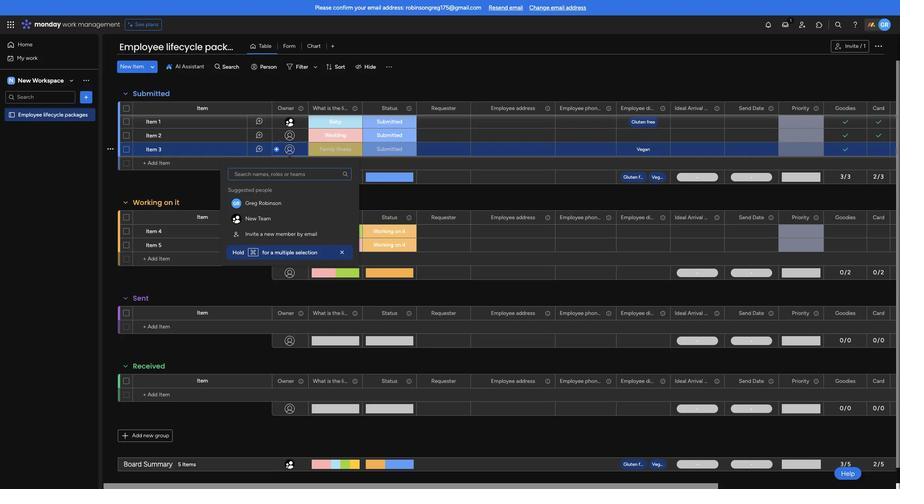 Task type: vqa. For each thing, say whether or not it's contained in the screenshot.
2 / 5
yes



Task type: describe. For each thing, give the bounding box(es) containing it.
4 card field from the top
[[872, 378, 887, 386]]

work
[[315, 229, 327, 235]]

employee inside list box
[[18, 112, 42, 118]]

3 requester from the top
[[432, 310, 456, 317]]

address for submitted
[[517, 105, 536, 112]]

2 / 3
[[874, 174, 885, 181]]

greg robinson image
[[879, 19, 892, 31]]

on inside field
[[164, 198, 173, 208]]

resend email link
[[489, 4, 524, 11]]

2 requester field from the top
[[430, 214, 458, 222]]

column information image for first priority field from the bottom
[[814, 379, 820, 385]]

table
[[259, 43, 272, 49]]

by
[[297, 231, 303, 238]]

3 priority field from the top
[[791, 310, 812, 318]]

2 / 5
[[874, 462, 885, 469]]

3 requester field from the top
[[430, 310, 458, 318]]

1 the from the top
[[333, 105, 341, 112]]

4 employee dietary restriction from the top
[[621, 378, 690, 385]]

selection
[[296, 250, 318, 256]]

1 wedding from the top
[[325, 132, 347, 139]]

item inside button
[[133, 63, 144, 70]]

number for fourth "employee phone number" field from the top
[[602, 378, 621, 385]]

what is the life event? for sent what is the life event? field
[[313, 310, 367, 317]]

new for new item
[[120, 63, 132, 70]]

column information image for 1st ideal arrival date field from the bottom of the page
[[715, 379, 721, 385]]

3 send date from the top
[[740, 310, 765, 317]]

2 employee phone number field from the top
[[558, 214, 621, 222]]

employee phone number for second "employee phone number" field from the bottom of the page
[[560, 310, 621, 317]]

workspace image
[[7, 76, 15, 85]]

owner for received
[[278, 378, 294, 385]]

5 items
[[178, 462, 196, 468]]

phone for fourth "employee phone number" field from the top
[[586, 378, 601, 385]]

1 status from the top
[[382, 105, 398, 112]]

form
[[283, 43, 296, 49]]

2 status from the top
[[382, 214, 398, 221]]

a for for
[[271, 250, 274, 256]]

1 vertical spatial working
[[374, 229, 394, 235]]

invite a new member by email
[[246, 231, 317, 238]]

2 dietary from the top
[[647, 214, 664, 221]]

2 vertical spatial on
[[395, 242, 401, 249]]

3 / 5
[[841, 462, 852, 469]]

team
[[258, 216, 271, 222]]

select product image
[[7, 21, 15, 29]]

card for 4th the 'card' field from the bottom
[[874, 105, 885, 112]]

what is the life event? for what is the life event? field for received
[[313, 378, 367, 385]]

monday work management
[[34, 20, 120, 29]]

email right change at the right top of the page
[[551, 4, 565, 11]]

1 vertical spatial gluten
[[624, 175, 638, 180]]

1 vertical spatial gluten free
[[624, 175, 648, 180]]

employee address for sent
[[491, 310, 536, 317]]

anniversary
[[329, 229, 357, 235]]

search everything image
[[835, 21, 843, 29]]

2 arrival from the top
[[688, 214, 704, 221]]

new workspace
[[18, 77, 64, 84]]

2 priority field from the top
[[791, 214, 812, 222]]

item 5
[[146, 242, 162, 249]]

resend
[[489, 4, 509, 11]]

tree grid inside list box
[[228, 184, 352, 242]]

baby
[[330, 119, 342, 125]]

1 what from the top
[[313, 105, 326, 112]]

2 event? from the top
[[351, 214, 367, 221]]

packages inside field
[[205, 41, 250, 53]]

for
[[263, 250, 269, 256]]

3 employee dietary restriction from the top
[[621, 310, 690, 317]]

1 status field from the top
[[380, 104, 400, 113]]

number for second "employee phone number" field from the bottom of the page
[[602, 310, 621, 317]]

workspace
[[32, 77, 64, 84]]

⌘
[[251, 250, 256, 256]]

event? for third what is the life event? field from the bottom of the page
[[351, 105, 367, 112]]

2 employee dietary restriction from the top
[[621, 214, 690, 221]]

received
[[133, 362, 165, 372]]

list box containing suggested people
[[227, 168, 353, 242]]

invite / 1
[[846, 43, 867, 49]]

4 employee dietary restriction field from the top
[[619, 378, 690, 386]]

0 vertical spatial gluten
[[632, 119, 646, 125]]

board
[[124, 461, 142, 469]]

employee phone number for fourth "employee phone number" field from the top
[[560, 378, 621, 385]]

column information image for employee address field corresponding to submitted
[[545, 105, 551, 112]]

4 priority field from the top
[[791, 378, 812, 386]]

priority for second priority field from the bottom
[[793, 310, 810, 317]]

column information image for 2nd 'status' field from the bottom
[[406, 311, 413, 317]]

working on it inside field
[[133, 198, 180, 208]]

1 dietary from the top
[[647, 105, 664, 112]]

1 ideal arrival date field from the top
[[674, 104, 716, 113]]

priority for first priority field from the top of the page
[[793, 105, 810, 112]]

none search field inside list box
[[228, 168, 352, 181]]

illness
[[337, 146, 352, 153]]

filter
[[296, 64, 309, 70]]

1 what is the life event? field from the top
[[311, 104, 367, 113]]

2 is from the top
[[328, 214, 331, 221]]

column information image for third send date field from the bottom of the page
[[769, 215, 775, 221]]

your
[[355, 4, 366, 11]]

person
[[260, 64, 277, 70]]

member
[[276, 231, 296, 238]]

4 employee phone number field from the top
[[558, 378, 621, 386]]

[object object] element containing invite a new member by email
[[228, 227, 352, 242]]

my
[[17, 55, 24, 61]]

column information image for first priority field from the top of the page
[[814, 105, 820, 112]]

2 employee dietary restriction field from the top
[[619, 214, 690, 222]]

options image
[[82, 93, 90, 101]]

1 send date field from the top
[[738, 104, 767, 113]]

sent
[[133, 294, 149, 304]]

address:
[[383, 4, 405, 11]]

3 status field from the top
[[380, 310, 400, 318]]

2 requester from the top
[[432, 214, 456, 221]]

1 arrival from the top
[[688, 105, 704, 112]]

1 requester from the top
[[432, 105, 456, 112]]

invite / 1 button
[[832, 40, 870, 53]]

column information image for 1st employee address field from the bottom of the page
[[545, 379, 551, 385]]

chart button
[[302, 40, 327, 53]]

phone for third "employee phone number" field from the bottom
[[586, 214, 601, 221]]

help
[[842, 470, 856, 478]]

1 goodies from the top
[[836, 105, 856, 112]]

ai assistant
[[176, 63, 204, 70]]

2 + add item text field from the top
[[137, 323, 269, 332]]

invite for invite a new member by email
[[246, 231, 259, 238]]

form button
[[278, 40, 302, 53]]

2 ideal from the top
[[676, 214, 687, 221]]

2 life from the top
[[342, 214, 349, 221]]

column information image for 2nd ideal arrival date field from the bottom of the page
[[715, 311, 721, 317]]

please confirm your email address: robinsongreg175@gmail.com
[[315, 4, 482, 11]]

Working on it field
[[131, 198, 181, 208]]

robinson
[[259, 200, 282, 207]]

3 card field from the top
[[872, 310, 887, 318]]

2 what from the top
[[313, 214, 326, 221]]

3 ideal arrival date field from the top
[[674, 310, 716, 318]]

3 employee phone number field from the top
[[558, 310, 621, 318]]

1 ideal arrival date from the top
[[676, 105, 716, 112]]

greg
[[246, 200, 258, 207]]

4
[[159, 229, 162, 235]]

2 the from the top
[[333, 214, 341, 221]]

[object object] element containing greg robinson
[[228, 196, 352, 212]]

hold
[[233, 250, 246, 256]]

family
[[320, 146, 336, 153]]

2 status field from the top
[[380, 214, 400, 222]]

Submitted field
[[131, 89, 172, 99]]

what is the life event? for third what is the life event? field from the bottom of the page
[[313, 105, 367, 112]]

2 send date field from the top
[[738, 214, 767, 222]]

1 employee dietary restriction from the top
[[621, 105, 690, 112]]

home
[[18, 41, 33, 48]]

search image
[[343, 171, 349, 177]]

3 ideal from the top
[[676, 310, 687, 317]]

3 ideal arrival date from the top
[[676, 310, 716, 317]]

2 vertical spatial it
[[403, 242, 406, 249]]

owner field for sent
[[276, 310, 296, 318]]

number for 1st "employee phone number" field from the top
[[602, 105, 621, 112]]

invite members image
[[799, 21, 807, 29]]

3 restriction from the top
[[665, 310, 690, 317]]

3 send from the top
[[740, 310, 752, 317]]

ai logo image
[[166, 64, 173, 70]]

2 + add item text field from the top
[[137, 391, 269, 400]]

1 vertical spatial working on it
[[374, 229, 406, 235]]

1 requester field from the top
[[430, 104, 458, 113]]

new item button
[[117, 61, 147, 73]]

sort
[[335, 64, 346, 70]]

multiple
[[275, 250, 294, 256]]

angle down image
[[151, 64, 155, 70]]

options image
[[875, 41, 884, 51]]

4 send date field from the top
[[738, 378, 767, 386]]

people
[[256, 187, 272, 194]]

hide button
[[352, 61, 381, 73]]

1 image
[[788, 16, 795, 25]]

4 what from the top
[[313, 378, 326, 385]]

Employee lifecycle packages field
[[118, 41, 250, 54]]

change email address
[[530, 4, 587, 11]]

2 vertical spatial gluten free
[[624, 462, 648, 468]]

priority for first priority field from the bottom
[[793, 378, 810, 385]]

my work button
[[5, 52, 83, 64]]

inbox image
[[782, 21, 790, 29]]

column information image for what is the life event? field for received
[[352, 379, 358, 385]]

item 2
[[146, 133, 162, 139]]

2 goodies field from the top
[[834, 214, 858, 222]]

4 send from the top
[[740, 378, 752, 385]]

2 wedding from the top
[[325, 242, 347, 249]]

change
[[530, 4, 550, 11]]

1 vertical spatial on
[[395, 229, 401, 235]]

2 card field from the top
[[872, 214, 887, 222]]

1 vertical spatial 1
[[159, 119, 161, 125]]

ai assistant button
[[163, 61, 208, 73]]

1 0 / 2 from the left
[[841, 270, 852, 277]]

3 what from the top
[[313, 310, 326, 317]]

n
[[9, 77, 13, 84]]

Received field
[[131, 362, 167, 372]]

event? for sent what is the life event? field
[[351, 310, 367, 317]]

see plans button
[[125, 19, 162, 31]]

please
[[315, 4, 332, 11]]

4 ideal arrival date from the top
[[676, 378, 716, 385]]

4 arrival from the top
[[688, 378, 704, 385]]

4 restriction from the top
[[665, 378, 690, 385]]

sort button
[[323, 61, 350, 73]]

add new group
[[132, 433, 169, 440]]

1 + add item text field from the top
[[137, 255, 269, 264]]

arrow down image
[[311, 62, 321, 72]]

person button
[[248, 61, 282, 73]]

filter button
[[284, 61, 321, 73]]

card for third the 'card' field
[[874, 310, 885, 317]]

ai
[[176, 63, 181, 70]]

3 goodies field from the top
[[834, 310, 858, 318]]

new item
[[120, 63, 144, 70]]

is for third what is the life event? field from the bottom of the page
[[328, 105, 331, 112]]

3 / 3
[[841, 174, 851, 181]]

4 status from the top
[[382, 378, 398, 385]]

employee inside field
[[119, 41, 164, 53]]

0 vertical spatial gluten free
[[632, 119, 656, 125]]

suggested
[[228, 187, 254, 194]]

1 restriction from the top
[[665, 105, 690, 112]]

1 vertical spatial vegan
[[652, 175, 666, 180]]

suggested people
[[228, 187, 272, 194]]

employee address field for sent
[[489, 310, 538, 318]]



Task type: locate. For each thing, give the bounding box(es) containing it.
0 vertical spatial free
[[647, 119, 656, 125]]

send date
[[740, 105, 765, 112], [740, 214, 765, 221], [740, 310, 765, 317], [740, 378, 765, 385]]

employee address field for submitted
[[489, 104, 538, 113]]

2 ideal arrival date from the top
[[676, 214, 716, 221]]

lifecycle inside the employee lifecycle packages list box
[[43, 112, 64, 118]]

send
[[740, 105, 752, 112], [740, 214, 752, 221], [740, 310, 752, 317], [740, 378, 752, 385]]

family illness
[[320, 146, 352, 153]]

Sent field
[[131, 294, 151, 304]]

5 down 4
[[159, 242, 162, 249]]

priority for second priority field from the top
[[793, 214, 810, 221]]

a
[[260, 231, 263, 238], [271, 250, 274, 256]]

items
[[183, 462, 196, 468]]

employee dietary restriction
[[621, 105, 690, 112], [621, 214, 690, 221], [621, 310, 690, 317], [621, 378, 690, 385]]

3 status from the top
[[382, 310, 398, 317]]

assistant
[[182, 63, 204, 70]]

None search field
[[228, 168, 352, 181]]

owner field for received
[[276, 378, 296, 386]]

1 horizontal spatial work
[[62, 20, 76, 29]]

0 vertical spatial vegan
[[637, 147, 651, 152]]

close image
[[339, 249, 346, 257]]

1 ideal from the top
[[676, 105, 687, 112]]

v2 search image
[[215, 63, 221, 71]]

What is the life event? field
[[311, 104, 367, 113], [311, 310, 367, 318], [311, 378, 367, 386]]

2 what is the life event? field from the top
[[311, 310, 367, 318]]

0 horizontal spatial a
[[260, 231, 263, 238]]

4 requester field from the top
[[430, 378, 458, 386]]

work
[[62, 20, 76, 29], [26, 55, 38, 61]]

new inside '[object object]' element
[[246, 216, 257, 222]]

2 vertical spatial gluten
[[624, 462, 638, 468]]

1 priority field from the top
[[791, 104, 812, 113]]

wedding up the close image
[[325, 242, 347, 249]]

4 employee address field from the top
[[489, 378, 538, 386]]

[object object] element
[[228, 196, 352, 212], [228, 212, 352, 227], [228, 227, 352, 242]]

new for new workspace
[[18, 77, 31, 84]]

[object object] element down the people
[[228, 196, 352, 212]]

1 vertical spatial + add item text field
[[137, 323, 269, 332]]

alert inside dialog
[[227, 246, 353, 260]]

1 is from the top
[[328, 105, 331, 112]]

packages inside list box
[[65, 112, 88, 118]]

what is the life event? field for received
[[311, 378, 367, 386]]

column information image
[[298, 105, 304, 112], [352, 105, 358, 112], [406, 105, 413, 112], [606, 105, 612, 112], [769, 105, 775, 112], [406, 215, 413, 221], [545, 215, 551, 221], [715, 215, 721, 221], [814, 311, 820, 317], [406, 379, 413, 385], [606, 379, 612, 385], [769, 379, 775, 385]]

free
[[647, 119, 656, 125], [639, 175, 648, 180], [639, 462, 648, 468]]

Card field
[[872, 104, 887, 113], [872, 214, 887, 222], [872, 310, 887, 318], [872, 378, 887, 386]]

apps image
[[816, 21, 824, 29]]

card
[[874, 105, 885, 112], [874, 214, 885, 221], [874, 310, 885, 317], [874, 378, 885, 385]]

invite down the help icon
[[846, 43, 860, 49]]

priority
[[793, 105, 810, 112], [793, 214, 810, 221], [793, 310, 810, 317], [793, 378, 810, 385]]

a right for
[[271, 250, 274, 256]]

0 horizontal spatial employee lifecycle packages
[[18, 112, 88, 118]]

0 vertical spatial what is the life event? field
[[311, 104, 367, 113]]

owner for sent
[[278, 310, 294, 317]]

1 send date from the top
[[740, 105, 765, 112]]

5
[[159, 242, 162, 249], [848, 462, 852, 469], [882, 462, 885, 469], [178, 462, 181, 468]]

public board image
[[8, 111, 15, 119]]

1 horizontal spatial invite
[[846, 43, 860, 49]]

help image
[[852, 21, 860, 29]]

0 horizontal spatial 1
[[159, 119, 161, 125]]

email right your at the left top of the page
[[368, 4, 382, 11]]

employee address field for working on it
[[489, 214, 538, 222]]

employee address for submitted
[[491, 105, 536, 112]]

column information image for second "employee phone number" field from the bottom of the page
[[606, 311, 612, 317]]

packages down options icon at the left top
[[65, 112, 88, 118]]

new inside add new group button
[[144, 433, 154, 440]]

a down team
[[260, 231, 263, 238]]

2 employee address from the top
[[491, 214, 536, 221]]

1 employee dietary restriction field from the top
[[619, 104, 690, 113]]

1 what is the life event? from the top
[[313, 105, 367, 112]]

4 requester from the top
[[432, 378, 456, 385]]

1 horizontal spatial a
[[271, 250, 274, 256]]

1 horizontal spatial lifecycle
[[166, 41, 203, 53]]

2 phone from the top
[[586, 214, 601, 221]]

Employee address field
[[489, 104, 538, 113], [489, 214, 538, 222], [489, 310, 538, 318], [489, 378, 538, 386]]

employee phone number for third "employee phone number" field from the bottom
[[560, 214, 621, 221]]

1 employee phone number field from the top
[[558, 104, 621, 113]]

1 vertical spatial lifecycle
[[43, 112, 64, 118]]

3 event? from the top
[[351, 310, 367, 317]]

add
[[132, 433, 142, 440]]

2 number from the top
[[602, 214, 621, 221]]

4 event? from the top
[[351, 378, 367, 385]]

dialog
[[220, 159, 360, 266]]

0
[[841, 270, 845, 277], [874, 270, 878, 277], [841, 338, 844, 345], [848, 338, 852, 345], [874, 338, 878, 345], [881, 338, 885, 345], [841, 406, 844, 413], [848, 406, 852, 413], [874, 406, 878, 413], [881, 406, 885, 413]]

/ inside the invite / 1 button
[[861, 43, 863, 49]]

Send Date field
[[738, 104, 767, 113], [738, 214, 767, 222], [738, 310, 767, 318], [738, 378, 767, 386]]

3 employee address field from the top
[[489, 310, 538, 318]]

2 vertical spatial vegan
[[653, 462, 666, 468]]

2 0 / 2 from the left
[[874, 270, 885, 277]]

see
[[135, 21, 144, 28]]

3 owner field from the top
[[276, 378, 296, 386]]

0 vertical spatial new
[[120, 63, 132, 70]]

list box
[[227, 168, 353, 242]]

new
[[264, 231, 275, 238], [144, 433, 154, 440]]

4 life from the top
[[342, 378, 349, 385]]

goodies
[[836, 105, 856, 112], [836, 214, 856, 221], [836, 310, 856, 317], [836, 378, 856, 385]]

new left the angle down image
[[120, 63, 132, 70]]

tree grid
[[228, 184, 352, 242]]

2 what is the life event? from the top
[[313, 214, 367, 221]]

0 vertical spatial + add item text field
[[137, 159, 269, 168]]

3 goodies from the top
[[836, 310, 856, 317]]

2 horizontal spatial new
[[246, 216, 257, 222]]

the
[[333, 105, 341, 112], [333, 214, 341, 221], [333, 310, 341, 317], [333, 378, 341, 385]]

2 employee phone number from the top
[[560, 214, 621, 221]]

0 horizontal spatial work
[[26, 55, 38, 61]]

4 goodies field from the top
[[834, 378, 858, 386]]

notifications image
[[765, 21, 773, 29]]

3 what is the life event? field from the top
[[311, 378, 367, 386]]

number
[[602, 105, 621, 112], [602, 214, 621, 221], [602, 310, 621, 317], [602, 378, 621, 385]]

home button
[[5, 39, 83, 51]]

new inside '[object object]' element
[[264, 231, 275, 238]]

number for third "employee phone number" field from the bottom
[[602, 214, 621, 221]]

arrival
[[688, 105, 704, 112], [688, 214, 704, 221], [688, 310, 704, 317], [688, 378, 704, 385]]

email right "by" at the top of the page
[[305, 231, 317, 238]]

greg robinson
[[246, 200, 282, 207]]

ideal arrival date
[[676, 105, 716, 112], [676, 214, 716, 221], [676, 310, 716, 317], [676, 378, 716, 385]]

item 4
[[146, 229, 162, 235]]

work inside button
[[26, 55, 38, 61]]

it
[[175, 198, 180, 208], [403, 229, 406, 235], [403, 242, 406, 249]]

employee lifecycle packages inside field
[[119, 41, 250, 53]]

1 send from the top
[[740, 105, 752, 112]]

employee
[[119, 41, 164, 53], [491, 105, 515, 112], [560, 105, 584, 112], [621, 105, 645, 112], [18, 112, 42, 118], [491, 214, 515, 221], [560, 214, 584, 221], [621, 214, 645, 221], [491, 310, 515, 317], [560, 310, 584, 317], [621, 310, 645, 317], [491, 378, 515, 385], [560, 378, 584, 385], [621, 378, 645, 385]]

1 horizontal spatial employee lifecycle packages
[[119, 41, 250, 53]]

1 vertical spatial what is the life event? field
[[311, 310, 367, 318]]

lifecycle
[[166, 41, 203, 53], [43, 112, 64, 118]]

restriction
[[665, 105, 690, 112], [665, 214, 690, 221], [665, 310, 690, 317], [665, 378, 690, 385]]

column information image for third "employee phone number" field from the bottom
[[606, 215, 612, 221]]

work for monday
[[62, 20, 76, 29]]

what is the life event? field for sent
[[311, 310, 367, 318]]

is for sent what is the life event? field
[[328, 310, 331, 317]]

0 vertical spatial invite
[[846, 43, 860, 49]]

3 the from the top
[[333, 310, 341, 317]]

employee lifecycle packages down search in workspace field
[[18, 112, 88, 118]]

new right 'n'
[[18, 77, 31, 84]]

0 vertical spatial working
[[133, 198, 162, 208]]

3 is from the top
[[328, 310, 331, 317]]

submitted
[[133, 89, 170, 99], [377, 119, 403, 125], [377, 132, 403, 139], [377, 146, 403, 153]]

4 goodies from the top
[[836, 378, 856, 385]]

1 up 'item 2'
[[159, 119, 161, 125]]

1 vertical spatial it
[[403, 229, 406, 235]]

employee address
[[491, 105, 536, 112], [491, 214, 536, 221], [491, 310, 536, 317], [491, 378, 536, 385]]

wedding down baby
[[325, 132, 347, 139]]

packages up search field
[[205, 41, 250, 53]]

vegan
[[637, 147, 651, 152], [652, 175, 666, 180], [653, 462, 666, 468]]

Search field
[[221, 61, 244, 72]]

0 vertical spatial owner
[[278, 105, 294, 112]]

2 send date from the top
[[740, 214, 765, 221]]

submitted inside "field"
[[133, 89, 170, 99]]

2 send from the top
[[740, 214, 752, 221]]

3 arrival from the top
[[688, 310, 704, 317]]

4 status field from the top
[[380, 378, 400, 386]]

new for new team
[[246, 216, 257, 222]]

table button
[[247, 40, 278, 53]]

invite
[[846, 43, 860, 49], [246, 231, 259, 238]]

invite for invite / 1
[[846, 43, 860, 49]]

Requester field
[[430, 104, 458, 113], [430, 214, 458, 222], [430, 310, 458, 318], [430, 378, 458, 386]]

Employee dietary restriction field
[[619, 104, 690, 113], [619, 214, 690, 222], [619, 310, 690, 318], [619, 378, 690, 386]]

see plans
[[135, 21, 159, 28]]

2 ideal arrival date field from the top
[[674, 214, 716, 222]]

what
[[313, 105, 326, 112], [313, 214, 326, 221], [313, 310, 326, 317], [313, 378, 326, 385]]

3 dietary from the top
[[647, 310, 664, 317]]

Search in workspace field
[[16, 93, 65, 102]]

card for 2nd the 'card' field
[[874, 214, 885, 221]]

1 card from the top
[[874, 105, 885, 112]]

3 what is the life event? from the top
[[313, 310, 367, 317]]

1 vertical spatial owner field
[[276, 310, 296, 318]]

new team
[[246, 216, 271, 222]]

robinsongreg175@gmail.com
[[406, 4, 482, 11]]

board summary
[[124, 461, 173, 469]]

1 inside the invite / 1 button
[[864, 43, 867, 49]]

invite inside button
[[846, 43, 860, 49]]

0 horizontal spatial new
[[18, 77, 31, 84]]

chart
[[307, 43, 321, 49]]

2 vertical spatial owner
[[278, 378, 294, 385]]

2 [object object] element from the top
[[228, 212, 352, 227]]

5 right help button
[[882, 462, 885, 469]]

column information image for received owner field
[[298, 379, 304, 385]]

3 priority from the top
[[793, 310, 810, 317]]

0 vertical spatial it
[[175, 198, 180, 208]]

new down team
[[264, 231, 275, 238]]

0 vertical spatial owner field
[[276, 104, 296, 113]]

0 vertical spatial lifecycle
[[166, 41, 203, 53]]

2 employee address field from the top
[[489, 214, 538, 222]]

gluten free
[[632, 119, 656, 125], [624, 175, 648, 180], [624, 462, 648, 468]]

column information image for fourth ideal arrival date field from the bottom
[[715, 105, 721, 112]]

employee lifecycle packages up ai assistant button
[[119, 41, 250, 53]]

phone for second "employee phone number" field from the bottom of the page
[[586, 310, 601, 317]]

employee lifecycle packages list box
[[0, 107, 99, 226]]

5 up help
[[848, 462, 852, 469]]

lifecycle inside employee lifecycle packages field
[[166, 41, 203, 53]]

2 vertical spatial working
[[374, 242, 394, 249]]

1 owner field from the top
[[276, 104, 296, 113]]

employee phone number for 1st "employee phone number" field from the top
[[560, 105, 621, 112]]

new inside button
[[120, 63, 132, 70]]

2
[[159, 133, 162, 139], [874, 174, 878, 181], [848, 270, 852, 277], [882, 270, 885, 277], [874, 462, 878, 469]]

3 employee dietary restriction field from the top
[[619, 310, 690, 318]]

item 3
[[146, 147, 162, 153]]

dialog containing suggested people
[[220, 159, 360, 266]]

working inside field
[[133, 198, 162, 208]]

help button
[[835, 468, 862, 481]]

Employee phone number field
[[558, 104, 621, 113], [558, 214, 621, 222], [558, 310, 621, 318], [558, 378, 621, 386]]

address for sent
[[517, 310, 536, 317]]

1 event? from the top
[[351, 105, 367, 112]]

0 / 0
[[841, 338, 852, 345], [874, 338, 885, 345], [841, 406, 852, 413], [874, 406, 885, 413]]

card for first the 'card' field from the bottom
[[874, 378, 885, 385]]

0 horizontal spatial packages
[[65, 112, 88, 118]]

plans
[[146, 21, 159, 28]]

email right resend
[[510, 4, 524, 11]]

1 horizontal spatial new
[[120, 63, 132, 70]]

4 ideal from the top
[[676, 378, 687, 385]]

1 vertical spatial employee lifecycle packages
[[18, 112, 88, 118]]

employee address for working on it
[[491, 214, 536, 221]]

alert containing hold
[[227, 246, 353, 260]]

Priority field
[[791, 104, 812, 113], [791, 214, 812, 222], [791, 310, 812, 318], [791, 378, 812, 386]]

column information image for second priority field from the top
[[814, 215, 820, 221]]

management
[[78, 20, 120, 29]]

for a multiple selection
[[261, 250, 318, 256]]

Ideal Arrival Date field
[[674, 104, 716, 113], [674, 214, 716, 222], [674, 310, 716, 318], [674, 378, 716, 386]]

0 horizontal spatial invite
[[246, 231, 259, 238]]

change email address link
[[530, 4, 587, 11]]

summary
[[144, 461, 173, 469]]

employee lifecycle packages inside list box
[[18, 112, 88, 118]]

column information image for owner field for sent
[[298, 311, 304, 317]]

0 horizontal spatial new
[[144, 433, 154, 440]]

1 horizontal spatial 0 / 2
[[874, 270, 885, 277]]

phone
[[586, 105, 601, 112], [586, 214, 601, 221], [586, 310, 601, 317], [586, 378, 601, 385]]

2 vertical spatial working on it
[[374, 242, 406, 249]]

0 vertical spatial packages
[[205, 41, 250, 53]]

gluten
[[632, 119, 646, 125], [624, 175, 638, 180], [624, 462, 638, 468]]

0 vertical spatial a
[[260, 231, 263, 238]]

/
[[861, 43, 863, 49], [845, 174, 847, 181], [878, 174, 881, 181], [845, 270, 848, 277], [879, 270, 881, 277], [845, 338, 847, 345], [878, 338, 881, 345], [845, 406, 847, 413], [878, 406, 881, 413], [845, 462, 847, 469], [879, 462, 881, 469]]

2 vertical spatial free
[[639, 462, 648, 468]]

3 owner from the top
[[278, 378, 294, 385]]

working
[[133, 198, 162, 208], [374, 229, 394, 235], [374, 242, 394, 249]]

address
[[567, 4, 587, 11], [517, 105, 536, 112], [517, 214, 536, 221], [517, 310, 536, 317], [517, 378, 536, 385]]

item
[[133, 63, 144, 70], [197, 105, 208, 112], [146, 119, 157, 125], [146, 133, 157, 139], [146, 147, 157, 153], [197, 214, 208, 221], [146, 229, 157, 235], [146, 242, 157, 249], [197, 310, 208, 317], [197, 378, 208, 385]]

0 horizontal spatial 0 / 2
[[841, 270, 852, 277]]

1 owner from the top
[[278, 105, 294, 112]]

2 owner from the top
[[278, 310, 294, 317]]

3 send date field from the top
[[738, 310, 767, 318]]

column information image for second send date field from the bottom
[[769, 311, 775, 317]]

Goodies field
[[834, 104, 858, 113], [834, 214, 858, 222], [834, 310, 858, 318], [834, 378, 858, 386]]

work anniversary
[[315, 229, 357, 235]]

add view image
[[331, 44, 335, 49]]

2 vertical spatial what is the life event? field
[[311, 378, 367, 386]]

column information image for sent employee address field
[[545, 311, 551, 317]]

3 card from the top
[[874, 310, 885, 317]]

3 [object object] element from the top
[[228, 227, 352, 242]]

1 vertical spatial a
[[271, 250, 274, 256]]

work right monday
[[62, 20, 76, 29]]

column information image for sent what is the life event? field
[[352, 311, 358, 317]]

new inside workspace selection 'element'
[[18, 77, 31, 84]]

lifecycle up ai assistant button
[[166, 41, 203, 53]]

1 horizontal spatial 1
[[864, 43, 867, 49]]

1 horizontal spatial packages
[[205, 41, 250, 53]]

1 life from the top
[[342, 105, 349, 112]]

2 vertical spatial new
[[246, 216, 257, 222]]

1 vertical spatial + add item text field
[[137, 391, 269, 400]]

option
[[0, 108, 99, 109]]

0 vertical spatial working on it
[[133, 198, 180, 208]]

invite down new team
[[246, 231, 259, 238]]

3 number from the top
[[602, 310, 621, 317]]

4 employee address from the top
[[491, 378, 536, 385]]

0 vertical spatial + add item text field
[[137, 255, 269, 264]]

monday
[[34, 20, 61, 29]]

1 horizontal spatial new
[[264, 231, 275, 238]]

2 goodies from the top
[[836, 214, 856, 221]]

confirm
[[333, 4, 353, 11]]

0 vertical spatial wedding
[[325, 132, 347, 139]]

[object object] element up member
[[228, 212, 352, 227]]

owner
[[278, 105, 294, 112], [278, 310, 294, 317], [278, 378, 294, 385]]

1 left options image
[[864, 43, 867, 49]]

1 vertical spatial wedding
[[325, 242, 347, 249]]

what is the life event?
[[313, 105, 367, 112], [313, 214, 367, 221], [313, 310, 367, 317], [313, 378, 367, 385]]

group
[[155, 433, 169, 440]]

0 vertical spatial employee lifecycle packages
[[119, 41, 250, 53]]

4 phone from the top
[[586, 378, 601, 385]]

0 vertical spatial new
[[264, 231, 275, 238]]

1 vertical spatial owner
[[278, 310, 294, 317]]

1 [object object] element from the top
[[228, 196, 352, 212]]

+ Add Item text field
[[137, 255, 269, 264], [137, 391, 269, 400]]

a for invite
[[260, 231, 263, 238]]

is for what is the life event? field for received
[[328, 378, 331, 385]]

resend email
[[489, 4, 524, 11]]

phone for 1st "employee phone number" field from the top
[[586, 105, 601, 112]]

5 left items
[[178, 462, 181, 468]]

3 life from the top
[[342, 310, 349, 317]]

requester
[[432, 105, 456, 112], [432, 214, 456, 221], [432, 310, 456, 317], [432, 378, 456, 385]]

1 vertical spatial new
[[18, 77, 31, 84]]

invite inside '[object object]' element
[[246, 231, 259, 238]]

life
[[342, 105, 349, 112], [342, 214, 349, 221], [342, 310, 349, 317], [342, 378, 349, 385]]

it inside field
[[175, 198, 180, 208]]

2 vertical spatial owner field
[[276, 378, 296, 386]]

0 vertical spatial 1
[[864, 43, 867, 49]]

new right add
[[144, 433, 154, 440]]

1 vertical spatial work
[[26, 55, 38, 61]]

0 vertical spatial on
[[164, 198, 173, 208]]

work for my
[[26, 55, 38, 61]]

item 1
[[146, 119, 161, 125]]

4 priority from the top
[[793, 378, 810, 385]]

0 vertical spatial work
[[62, 20, 76, 29]]

dapulse addbtn image
[[274, 147, 279, 152]]

4 is from the top
[[328, 378, 331, 385]]

3 phone from the top
[[586, 310, 601, 317]]

workspace options image
[[82, 77, 90, 84]]

4 ideal arrival date field from the top
[[674, 378, 716, 386]]

1 card field from the top
[[872, 104, 887, 113]]

new left team
[[246, 216, 257, 222]]

3 employee phone number from the top
[[560, 310, 621, 317]]

4 send date from the top
[[740, 378, 765, 385]]

+ Add Item text field
[[137, 159, 269, 168], [137, 323, 269, 332]]

alert
[[227, 246, 353, 260]]

lifecycle down search in workspace field
[[43, 112, 64, 118]]

Status field
[[380, 104, 400, 113], [380, 214, 400, 222], [380, 310, 400, 318], [380, 378, 400, 386]]

1
[[864, 43, 867, 49], [159, 119, 161, 125]]

tree grid containing suggested people
[[228, 184, 352, 242]]

1 vertical spatial packages
[[65, 112, 88, 118]]

0 horizontal spatial lifecycle
[[43, 112, 64, 118]]

1 employee phone number from the top
[[560, 105, 621, 112]]

add new group button
[[118, 430, 173, 443]]

1 vertical spatial new
[[144, 433, 154, 440]]

[object object] element up for a multiple selection
[[228, 227, 352, 242]]

Search for content search field
[[228, 168, 352, 181]]

2 owner field from the top
[[276, 310, 296, 318]]

4 dietary from the top
[[647, 378, 664, 385]]

4 the from the top
[[333, 378, 341, 385]]

workspace selection element
[[7, 76, 65, 85]]

2 restriction from the top
[[665, 214, 690, 221]]

Owner field
[[276, 104, 296, 113], [276, 310, 296, 318], [276, 378, 296, 386]]

my work
[[17, 55, 38, 61]]

1 vertical spatial free
[[639, 175, 648, 180]]

1 phone from the top
[[586, 105, 601, 112]]

1 vertical spatial invite
[[246, 231, 259, 238]]

address for working on it
[[517, 214, 536, 221]]

[object object] element containing new team
[[228, 212, 352, 227]]

suggested people row
[[228, 184, 272, 194]]

1 + add item text field from the top
[[137, 159, 269, 168]]

column information image
[[545, 105, 551, 112], [660, 105, 667, 112], [715, 105, 721, 112], [814, 105, 820, 112], [606, 215, 612, 221], [660, 215, 667, 221], [769, 215, 775, 221], [814, 215, 820, 221], [298, 311, 304, 317], [352, 311, 358, 317], [406, 311, 413, 317], [545, 311, 551, 317], [606, 311, 612, 317], [660, 311, 667, 317], [715, 311, 721, 317], [769, 311, 775, 317], [298, 379, 304, 385], [352, 379, 358, 385], [545, 379, 551, 385], [660, 379, 667, 385], [715, 379, 721, 385], [814, 379, 820, 385]]

working on it
[[133, 198, 180, 208], [374, 229, 406, 235], [374, 242, 406, 249]]

work right my
[[26, 55, 38, 61]]

event? for what is the life event? field for received
[[351, 378, 367, 385]]

hide
[[365, 64, 376, 70]]

menu image
[[386, 63, 393, 71]]



